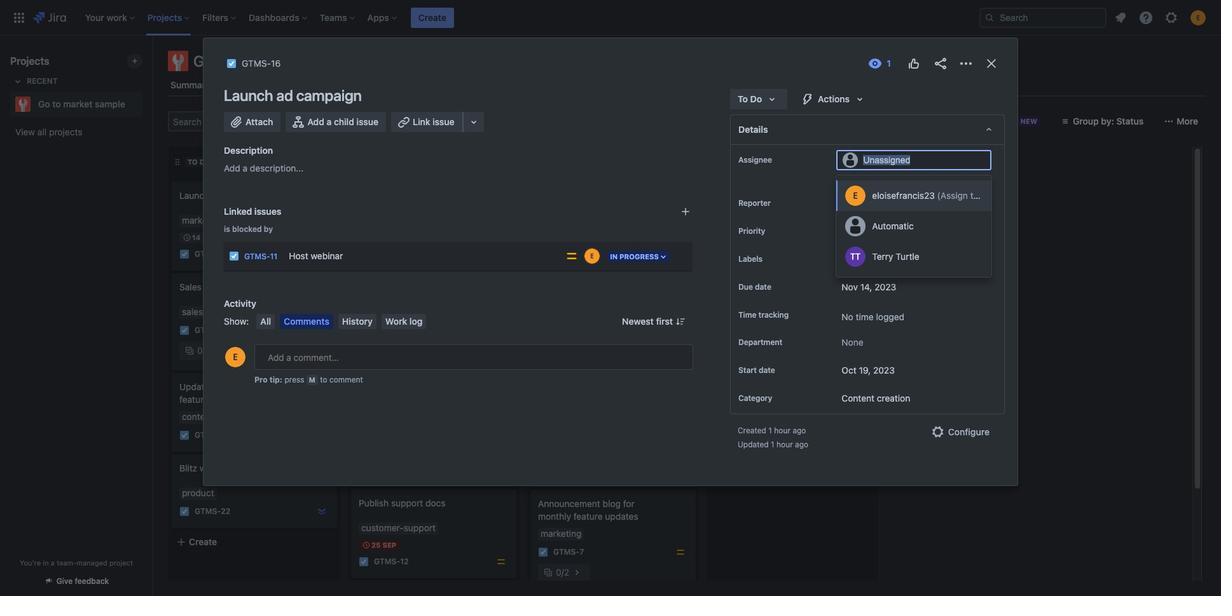 Task type: locate. For each thing, give the bounding box(es) containing it.
for for update documentation for feature update
[[276, 382, 287, 393]]

0 horizontal spatial do
[[200, 158, 210, 166]]

0 horizontal spatial 16
[[221, 250, 230, 259]]

gtms- up start
[[733, 344, 759, 353]]

to up details
[[738, 94, 748, 104]]

gtms- down 25 sep at the left of the page
[[374, 558, 400, 567]]

1 vertical spatial create
[[718, 190, 745, 201]]

gtms- down 27 sep
[[553, 255, 580, 264]]

1 issue from the left
[[357, 116, 379, 127]]

child
[[334, 116, 354, 127]]

tracking
[[759, 310, 789, 320]]

17
[[221, 326, 229, 336]]

done image
[[840, 267, 850, 277], [840, 267, 850, 277], [840, 344, 850, 354]]

Search field
[[980, 7, 1107, 28]]

to do up details
[[738, 94, 762, 104]]

0 vertical spatial me
[[882, 174, 895, 184]]

configure link
[[923, 423, 998, 443]]

gtms-1 link
[[553, 254, 583, 265]]

oct left the 19,
[[842, 365, 857, 376]]

sample up list link
[[284, 52, 333, 70]]

0 vertical spatial eloisefrancis23 image
[[299, 111, 319, 132]]

0 horizontal spatial medium image
[[478, 366, 489, 377]]

created
[[738, 426, 767, 436]]

2 issue from the left
[[433, 116, 455, 127]]

1 vertical spatial gtms-16
[[195, 250, 230, 259]]

1 vertical spatial date
[[759, 366, 775, 376]]

task image left gtms-17 link
[[179, 326, 190, 336]]

launch up attach button
[[224, 87, 273, 104]]

create button inside primary 'element'
[[411, 7, 454, 28]]

2 horizontal spatial eloisefrancis23 image
[[585, 249, 600, 264]]

none
[[842, 337, 864, 348]]

0 vertical spatial for
[[409, 300, 420, 310]]

create button
[[411, 7, 454, 28], [169, 531, 340, 554]]

1 vertical spatial 1
[[769, 426, 772, 436]]

team
[[237, 463, 257, 474]]

1 vertical spatial 2023
[[873, 365, 895, 376]]

14 november 2023 image
[[182, 233, 192, 243], [182, 233, 192, 243]]

gtms-16 up list
[[242, 58, 281, 69]]

14 left is
[[192, 233, 201, 242]]

1 for gtms-
[[580, 255, 583, 264]]

0 horizontal spatial ad
[[212, 190, 222, 201]]

do up details
[[750, 94, 762, 104]]

0 horizontal spatial go to market sample
[[38, 99, 125, 109]]

gtms- up 0 / in the left of the page
[[195, 326, 221, 336]]

priority: medium image
[[566, 250, 578, 263]]

1 horizontal spatial ad
[[276, 87, 293, 104]]

update
[[211, 394, 240, 405]]

hour right updated
[[777, 440, 793, 450]]

1 vertical spatial sample
[[95, 99, 125, 109]]

app
[[389, 312, 404, 323]]

to do down search board text box
[[188, 158, 210, 166]]

launch ad campaign up linked
[[179, 190, 264, 201]]

to inside dropdown button
[[738, 94, 748, 104]]

1 horizontal spatial medium image
[[676, 548, 686, 558]]

add a description...
[[224, 163, 304, 174]]

lowest image
[[317, 326, 327, 336]]

1 vertical spatial oct
[[842, 365, 857, 376]]

to
[[738, 94, 748, 104], [188, 158, 198, 166]]

issue right child
[[357, 116, 379, 127]]

add inside button
[[308, 116, 324, 127]]

task image left gtms-12 'link'
[[359, 557, 369, 567]]

issue right link
[[433, 116, 455, 127]]

team-
[[57, 559, 77, 567]]

0 vertical spatial go
[[193, 52, 213, 70]]

gtms- inside gtms-7 link
[[553, 548, 580, 558]]

feature inside announcement blog for monthly feature updates
[[574, 511, 603, 522]]

hour right created
[[774, 426, 791, 436]]

2 medium image from the top
[[496, 557, 506, 567]]

gtms- inside 'gtms-1' link
[[553, 255, 580, 264]]

0 vertical spatial launch
[[224, 87, 273, 104]]

ago right updated
[[795, 440, 809, 450]]

1 vertical spatial 16
[[221, 250, 230, 259]]

announcement blog for monthly feature updates
[[538, 499, 639, 522]]

gtms-17 link
[[195, 325, 229, 336]]

task image left delete
[[359, 267, 369, 277]]

1 horizontal spatial issue
[[433, 116, 455, 127]]

blog
[[603, 499, 621, 510]]

task image left gtms-10 link
[[359, 366, 369, 377]]

0 horizontal spatial feature
[[179, 394, 209, 405]]

1 horizontal spatial eloisefrancis23 image
[[492, 364, 508, 379]]

0 vertical spatial to
[[738, 94, 748, 104]]

0 vertical spatial eloisefrancis23 image
[[846, 186, 866, 206]]

gtms-16 link down 14 nov at top
[[195, 249, 230, 260]]

launched 2
[[726, 156, 777, 167]]

feature
[[738, 300, 767, 310], [179, 394, 209, 405], [574, 511, 603, 522]]

1 vertical spatial for
[[276, 382, 287, 393]]

do inside dropdown button
[[750, 94, 762, 104]]

1 vertical spatial 14
[[759, 344, 768, 353]]

0 horizontal spatial a
[[51, 559, 55, 567]]

1 vertical spatial to do
[[188, 158, 210, 166]]

2023
[[875, 282, 896, 293], [873, 365, 895, 376]]

assign left ) at the top right of page
[[941, 190, 968, 201]]

view
[[15, 127, 35, 137]]

details element
[[730, 115, 1005, 145]]

0 /
[[197, 345, 205, 356]]

2 vertical spatial a
[[51, 559, 55, 567]]

go to market sample up list
[[193, 52, 333, 70]]

1 horizontal spatial eloisefrancis23 image
[[846, 186, 866, 206]]

to right 'm'
[[320, 375, 327, 385]]

1 horizontal spatial add
[[308, 116, 324, 127]]

0 horizontal spatial market
[[63, 99, 93, 109]]

1 0 / 2 from the top
[[556, 366, 569, 377]]

start
[[739, 366, 757, 376]]

highest image down marketing "link"
[[855, 267, 865, 277]]

0 vertical spatial sample
[[284, 52, 333, 70]]

1 vertical spatial 0 / 2
[[556, 567, 569, 578]]

1 horizontal spatial create
[[418, 12, 447, 23]]

1 vertical spatial create button
[[169, 531, 340, 554]]

0 vertical spatial market
[[233, 52, 280, 70]]

gtms-22
[[195, 507, 230, 517]]

primary element
[[8, 0, 980, 35]]

0 vertical spatial 16
[[271, 58, 281, 69]]

0 vertical spatial sep
[[562, 239, 575, 247]]

gtms-16 link up list
[[242, 56, 281, 71]]

sep for 25 sep
[[383, 541, 397, 550]]

gtms-21 link
[[195, 430, 229, 441]]

menu bar containing all
[[254, 314, 429, 330]]

for inside update documentation for feature update
[[276, 382, 287, 393]]

1 vertical spatial me
[[981, 190, 994, 201]]

launch ad campaign down copy link to issue image
[[224, 87, 362, 104]]

assign inside the assign to me button
[[842, 174, 869, 184]]

time tracking pin to top. only you can see pinned fields. image
[[792, 310, 802, 321]]

gtms-7
[[553, 548, 584, 558]]

ad down copy link to issue image
[[276, 87, 293, 104]]

update documentation for feature update
[[179, 382, 287, 405]]

None text field
[[864, 155, 912, 165]]

01 october 2023 image
[[720, 251, 730, 261], [720, 251, 730, 261]]

date right due
[[755, 282, 772, 292]]

14 nov
[[192, 233, 218, 242]]

22
[[221, 507, 230, 517]]

0 horizontal spatial to
[[188, 158, 198, 166]]

task image
[[226, 59, 237, 69], [179, 249, 190, 260], [179, 431, 190, 441], [179, 507, 190, 517], [538, 548, 548, 558]]

0 vertical spatial a
[[327, 116, 332, 127]]

0 vertical spatial 14
[[192, 233, 201, 242]]

tab list
[[160, 74, 1214, 97]]

to do inside dropdown button
[[738, 94, 762, 104]]

summary
[[170, 80, 211, 90]]

task image left gtms-7 link
[[538, 548, 548, 558]]

nov left is
[[202, 233, 218, 242]]

0 vertical spatial create
[[418, 12, 447, 23]]

0 vertical spatial launch ad campaign
[[224, 87, 362, 104]]

0 vertical spatial feature
[[738, 300, 767, 310]]

feature down the update in the bottom left of the page
[[179, 394, 209, 405]]

managed
[[77, 559, 107, 567]]

25 september 2023 image
[[361, 541, 372, 551], [361, 541, 372, 551]]

illustrations
[[359, 300, 406, 310]]

jira image
[[33, 10, 66, 25], [33, 10, 66, 25]]

eloisefrancis23 image
[[299, 111, 319, 132], [585, 249, 600, 264], [492, 364, 508, 379]]

16
[[271, 58, 281, 69], [221, 250, 230, 259]]

link an issue image
[[681, 207, 691, 217]]

16 inside launch ad campaign dialog
[[271, 58, 281, 69]]

1 right updated
[[771, 440, 775, 450]]

go up "summary"
[[193, 52, 213, 70]]

nov left 14,
[[842, 282, 858, 293]]

add down description
[[224, 163, 240, 174]]

view all projects
[[15, 127, 82, 137]]

terry turtle image
[[846, 247, 866, 267]]

25 sep
[[372, 541, 397, 550]]

a for child
[[327, 116, 332, 127]]

link web pages and more image
[[466, 115, 481, 130]]

0 vertical spatial add
[[308, 116, 324, 127]]

0 vertical spatial highest image
[[855, 267, 865, 277]]

launch up 14 nov at top
[[179, 190, 209, 201]]

a inside button
[[327, 116, 332, 127]]

oct inside launch ad campaign dialog
[[842, 365, 857, 376]]

created 1 hour ago updated 1 hour ago
[[738, 426, 809, 450]]

1 right created
[[769, 426, 772, 436]]

0 vertical spatial go to market sample
[[193, 52, 333, 70]]

gtms- for the gtms-22 "link"
[[195, 507, 221, 517]]

assign up 'automatic' image
[[842, 174, 869, 184]]

gtms- for gtms-2 link
[[374, 267, 400, 277]]

1 vertical spatial medium image
[[676, 548, 686, 558]]

a left child
[[327, 116, 332, 127]]

campaign
[[296, 87, 362, 104], [224, 190, 264, 201]]

me down the create column image
[[882, 174, 895, 184]]

2 vertical spatial eloisefrancis23 image
[[492, 364, 508, 379]]

1 vertical spatial a
[[243, 163, 248, 174]]

gtms- for gtms-10 link
[[374, 367, 400, 376]]

task image for gtms-7
[[538, 548, 548, 558]]

1 vertical spatial go to market sample
[[38, 99, 125, 109]]

sample up view all projects link
[[95, 99, 125, 109]]

0 vertical spatial nov
[[202, 233, 218, 242]]

gtms-14
[[733, 344, 768, 353]]

oct 19, 2023
[[842, 365, 895, 376]]

medium image
[[496, 267, 506, 277], [496, 557, 506, 567]]

add left add people 'icon'
[[308, 116, 324, 127]]

1 vertical spatial launch
[[179, 190, 209, 201]]

gtms- inside the gtms-22 "link"
[[195, 507, 221, 517]]

gtms-17
[[195, 326, 229, 336]]

by
[[264, 225, 273, 234]]

dev
[[219, 463, 234, 474]]

gtms- inside launch ad campaign dialog
[[242, 58, 271, 69]]

0 horizontal spatial gtms-16 link
[[195, 249, 230, 260]]

16 down is
[[221, 250, 230, 259]]

sep right 27
[[562, 239, 575, 247]]

0 horizontal spatial me
[[882, 174, 895, 184]]

2023 for oct 19, 2023
[[873, 365, 895, 376]]

1
[[580, 255, 583, 264], [769, 426, 772, 436], [771, 440, 775, 450]]

1 vertical spatial go
[[38, 99, 50, 109]]

1 vertical spatial add
[[224, 163, 240, 174]]

/
[[203, 345, 205, 356], [562, 366, 564, 377], [562, 567, 564, 578]]

to down recent
[[52, 99, 61, 109]]

board
[[226, 79, 251, 90]]

campaign up add people 'icon'
[[296, 87, 362, 104]]

task image
[[359, 267, 369, 277], [179, 326, 190, 336], [359, 366, 369, 377], [359, 557, 369, 567]]

10
[[400, 367, 409, 376]]

to inside button
[[872, 174, 880, 184]]

do down search board text box
[[200, 158, 210, 166]]

gtms- down with
[[195, 507, 221, 517]]

terry turtle
[[872, 251, 920, 262]]

feature down the "due date"
[[738, 300, 767, 310]]

gtms-12 link
[[374, 557, 409, 568]]

1 horizontal spatial 16
[[271, 58, 281, 69]]

task image for gtms-22
[[179, 507, 190, 517]]

to up eloisefrancis23
[[872, 174, 880, 184]]

ad up 14 nov at top
[[212, 190, 222, 201]]

list
[[266, 80, 281, 90]]

16 for the topmost gtms-16 link
[[271, 58, 281, 69]]

turtle
[[896, 251, 920, 262]]

go down recent
[[38, 99, 50, 109]]

task image left gtms-21 link
[[179, 431, 190, 441]]

date right start
[[759, 366, 775, 376]]

summary link
[[168, 74, 213, 97]]

gtms-16 inside launch ad campaign dialog
[[242, 58, 281, 69]]

1 vertical spatial to
[[188, 158, 198, 166]]

sep right 25
[[383, 541, 397, 550]]

me right (
[[981, 190, 994, 201]]

for up log
[[409, 300, 420, 310]]

create inside primary 'element'
[[418, 12, 447, 23]]

1 horizontal spatial campaign
[[296, 87, 362, 104]]

gtms- up with
[[195, 431, 221, 440]]

market up list
[[233, 52, 280, 70]]

collapse recent projects image
[[10, 74, 25, 89]]

campaign up linked
[[224, 190, 264, 201]]

1 vertical spatial market
[[63, 99, 93, 109]]

done image
[[840, 344, 850, 354]]

updated
[[738, 440, 769, 450]]

)
[[994, 190, 997, 201]]

and
[[457, 300, 472, 310]]

1 horizontal spatial do
[[750, 94, 762, 104]]

ago right created
[[793, 426, 806, 436]]

gtms- left copy link to issue image
[[242, 58, 271, 69]]

me
[[882, 174, 895, 184], [981, 190, 994, 201]]

1 horizontal spatial gtms-16
[[242, 58, 281, 69]]

nov 14, 2023
[[842, 282, 896, 293]]

due
[[739, 282, 753, 292]]

0 vertical spatial campaign
[[296, 87, 362, 104]]

1 right priority: medium image
[[580, 255, 583, 264]]

history button
[[338, 314, 377, 330]]

2 horizontal spatial for
[[623, 499, 635, 510]]

1 horizontal spatial oct
[[842, 365, 857, 376]]

27 september 2023 image
[[541, 238, 551, 248]]

highest image right done icon
[[855, 344, 865, 354]]

1 horizontal spatial sample
[[284, 52, 333, 70]]

0 vertical spatial date
[[755, 282, 772, 292]]

naming
[[770, 300, 800, 310]]

a down description
[[243, 163, 248, 174]]

add for add a child issue
[[308, 116, 324, 127]]

1 vertical spatial hour
[[777, 440, 793, 450]]

medium image
[[478, 366, 489, 377], [676, 548, 686, 558]]

1 vertical spatial campaign
[[224, 190, 264, 201]]

2023 right the 19,
[[873, 365, 895, 376]]

1 horizontal spatial a
[[243, 163, 248, 174]]

work log
[[385, 316, 423, 327]]

time
[[856, 312, 874, 323]]

all
[[37, 127, 47, 137]]

highest image
[[855, 267, 865, 277], [855, 344, 865, 354]]

2023 for nov 14, 2023
[[875, 282, 896, 293]]

issue type: task image
[[229, 251, 239, 261]]

gtms- inside gtms-10 link
[[374, 367, 400, 376]]

for up the updates
[[623, 499, 635, 510]]

Search board text field
[[169, 113, 266, 130]]

gtms- inside gtms-14 link
[[733, 344, 759, 353]]

0 vertical spatial gtms-16 link
[[242, 56, 281, 71]]

give feedback button
[[36, 571, 117, 592]]

documentation
[[212, 382, 274, 393]]

(
[[938, 190, 941, 201]]

task image up sales
[[179, 249, 190, 260]]

16 up list
[[271, 58, 281, 69]]

for inside announcement blog for monthly feature updates
[[623, 499, 635, 510]]

gtms- inside gtms-21 link
[[195, 431, 221, 440]]

comments
[[284, 316, 329, 327]]

gtms- right delete icon
[[374, 267, 400, 277]]

task image left the gtms-22 "link"
[[179, 507, 190, 517]]

gtms- down 14 nov at top
[[195, 250, 221, 259]]

list link
[[263, 74, 284, 97]]

go
[[193, 52, 213, 70], [38, 99, 50, 109]]

product
[[747, 190, 780, 201]]

1 vertical spatial assign
[[941, 190, 968, 201]]

press
[[285, 375, 304, 385]]

0 horizontal spatial gtms-16
[[195, 250, 230, 259]]

launch ad campaign inside launch ad campaign dialog
[[224, 87, 362, 104]]

14 up "start date"
[[759, 344, 768, 353]]

1 vertical spatial nov
[[842, 282, 858, 293]]

2
[[771, 156, 777, 167], [400, 267, 405, 277], [564, 366, 569, 377], [564, 567, 569, 578]]

1 vertical spatial feature
[[179, 394, 209, 405]]

0 horizontal spatial nov
[[202, 233, 218, 242]]

eloisefrancis23 image
[[846, 186, 866, 206], [492, 461, 508, 476]]

2023 right 14,
[[875, 282, 896, 293]]

to down search board text box
[[188, 158, 198, 166]]

0 vertical spatial assign
[[842, 174, 869, 184]]

1 vertical spatial highest image
[[855, 344, 865, 354]]

for right pro on the bottom left of page
[[276, 382, 287, 393]]

new feature naming
[[718, 300, 800, 310]]

gtms-12
[[374, 558, 409, 567]]

gtms- inside gtms-17 link
[[195, 326, 221, 336]]

link
[[413, 116, 430, 127]]

support
[[391, 498, 423, 509]]

12
[[400, 558, 409, 567]]

in progress
[[610, 252, 659, 261]]

gtms- inside gtms-2 link
[[374, 267, 400, 277]]

recent
[[27, 76, 58, 86]]

gtms- inside gtms-12 'link'
[[374, 558, 400, 567]]

gtms- down monthly
[[553, 548, 580, 558]]

sales kickoff
[[179, 282, 232, 293]]

2 vertical spatial 0
[[556, 567, 562, 578]]

market up view all projects link
[[63, 99, 93, 109]]

task image for gtms-17
[[179, 326, 190, 336]]

issues
[[254, 206, 281, 217]]

launch
[[224, 87, 273, 104], [179, 190, 209, 201]]

gtms- right comment
[[374, 367, 400, 376]]

a right in
[[51, 559, 55, 567]]

launch inside dialog
[[224, 87, 273, 104]]

0 vertical spatial ago
[[793, 426, 806, 436]]

in progress button
[[606, 250, 671, 263]]

feature down the announcement
[[574, 511, 603, 522]]

1 medium image from the top
[[496, 267, 506, 277]]

sep
[[562, 239, 575, 247], [383, 541, 397, 550]]

oct right 01
[[741, 251, 756, 260]]

0 vertical spatial to do
[[738, 94, 762, 104]]

for for announcement blog for monthly feature updates
[[623, 499, 635, 510]]

go to market sample up view all projects link
[[38, 99, 125, 109]]

menu bar
[[254, 314, 429, 330]]

task image for gtms-12
[[359, 557, 369, 567]]

gtms-16 down 14 nov at top
[[195, 250, 230, 259]]

0 horizontal spatial eloisefrancis23 image
[[492, 461, 508, 476]]

0 vertical spatial do
[[750, 94, 762, 104]]



Task type: describe. For each thing, give the bounding box(es) containing it.
gtms-2
[[374, 267, 405, 277]]

is blocked by
[[224, 225, 273, 234]]

2 vertical spatial /
[[562, 567, 564, 578]]

1 vertical spatial ad
[[212, 190, 222, 201]]

gtms-14 link
[[733, 343, 768, 354]]

m
[[309, 376, 315, 384]]

task image for gtms-21
[[179, 431, 190, 441]]

you're
[[20, 559, 41, 567]]

27
[[551, 239, 560, 247]]

feature inside update documentation for feature update
[[179, 394, 209, 405]]

gtms-21
[[195, 431, 229, 440]]

2 horizontal spatial create
[[718, 190, 745, 201]]

gtms-16 for the bottom gtms-16 link
[[195, 250, 230, 259]]

is
[[224, 225, 230, 234]]

due date
[[739, 282, 772, 292]]

gtms- for gtms-12 'link'
[[374, 558, 400, 567]]

first
[[656, 316, 673, 327]]

marketing link
[[842, 253, 888, 266]]

in
[[43, 559, 49, 567]]

menu bar inside launch ad campaign dialog
[[254, 314, 429, 330]]

0 vertical spatial oct
[[741, 251, 756, 260]]

campaign inside dialog
[[296, 87, 362, 104]]

automatic image
[[846, 216, 866, 237]]

0 vertical spatial /
[[203, 345, 205, 356]]

2 horizontal spatial feature
[[738, 300, 767, 310]]

1 vertical spatial eloisefrancis23 image
[[492, 461, 508, 476]]

1 vertical spatial ago
[[795, 440, 809, 450]]

to do button
[[730, 89, 788, 109]]

01 oct
[[730, 251, 756, 260]]

close image
[[984, 56, 999, 71]]

priority pin to top. only you can see pinned fields. image
[[768, 226, 778, 237]]

link issue button
[[391, 112, 463, 132]]

1 horizontal spatial 14
[[759, 344, 768, 353]]

website
[[423, 300, 454, 310]]

1 vertical spatial launch ad campaign
[[179, 190, 264, 201]]

assign to me button
[[842, 173, 992, 186]]

guides
[[782, 190, 809, 201]]

logged
[[876, 312, 905, 323]]

task image for gtms-2
[[359, 267, 369, 277]]

1 horizontal spatial me
[[981, 190, 994, 201]]

configure
[[948, 427, 990, 438]]

low image
[[317, 249, 327, 260]]

0 vertical spatial medium image
[[478, 366, 489, 377]]

new
[[718, 300, 736, 310]]

gtms-10 link
[[374, 366, 409, 377]]

gtms-16 for the topmost gtms-16 link
[[242, 58, 281, 69]]

give
[[56, 577, 73, 587]]

issue inside button
[[357, 116, 379, 127]]

2 vertical spatial create
[[189, 537, 217, 548]]

27 sep
[[551, 239, 575, 247]]

tip:
[[270, 375, 282, 385]]

0 horizontal spatial create button
[[169, 531, 340, 554]]

gtms- for gtms-21 link
[[195, 431, 221, 440]]

1 horizontal spatial assign
[[941, 190, 968, 201]]

issue inside "button"
[[433, 116, 455, 127]]

delete button
[[337, 265, 445, 290]]

log
[[410, 316, 423, 327]]

2 highest image from the top
[[855, 344, 865, 354]]

kickoff
[[204, 282, 232, 293]]

for inside illustrations for website and mobile app
[[409, 300, 420, 310]]

assign to me
[[842, 174, 895, 184]]

content creation
[[842, 393, 911, 404]]

actions image
[[959, 56, 974, 71]]

date for due date
[[755, 282, 772, 292]]

labels
[[739, 254, 763, 264]]

0 horizontal spatial launch
[[179, 190, 209, 201]]

blocked
[[232, 225, 262, 234]]

link issue
[[413, 116, 455, 127]]

a for description...
[[243, 163, 248, 174]]

nov inside launch ad campaign dialog
[[842, 282, 858, 293]]

1 vertical spatial do
[[200, 158, 210, 166]]

department
[[739, 338, 783, 348]]

start date
[[739, 366, 775, 376]]

gtms- for gtms-14 link
[[733, 344, 759, 353]]

announcement
[[538, 499, 600, 510]]

time
[[739, 310, 757, 320]]

16 for the bottom gtms-16 link
[[221, 250, 230, 259]]

1 vertical spatial 0
[[556, 366, 562, 377]]

task image for gtms-10
[[359, 366, 369, 377]]

add people image
[[327, 114, 342, 129]]

gtms- for 'gtms-1' link
[[553, 255, 580, 264]]

pro tip: press m to comment
[[254, 375, 363, 385]]

add for add a description...
[[224, 163, 240, 174]]

mobile
[[359, 312, 386, 323]]

details
[[739, 124, 768, 135]]

27 september 2023 image
[[541, 238, 551, 248]]

search image
[[985, 12, 995, 23]]

me inside button
[[882, 174, 895, 184]]

Add a comment… field
[[254, 345, 693, 370]]

lowest image
[[317, 507, 327, 517]]

gtms- for gtms-7 link
[[553, 548, 580, 558]]

you're in a team-managed project
[[20, 559, 133, 567]]

give feedback
[[56, 577, 109, 587]]

0 horizontal spatial eloisefrancis23 image
[[299, 111, 319, 132]]

eloisefrancis23 ( assign to me )
[[872, 190, 997, 201]]

newest
[[622, 316, 654, 327]]

profile image of eloisefrancis23 image
[[225, 347, 246, 368]]

create product guides
[[718, 190, 809, 201]]

add a child issue
[[308, 116, 379, 127]]

1 vertical spatial /
[[562, 366, 564, 377]]

project
[[109, 559, 133, 567]]

14,
[[861, 282, 872, 293]]

gtms-7 link
[[553, 547, 584, 558]]

0 vertical spatial hour
[[774, 426, 791, 436]]

newest first image
[[676, 317, 686, 327]]

medium image for gtms-12
[[496, 557, 506, 567]]

create column image
[[891, 152, 907, 167]]

gtms-22 link
[[195, 507, 230, 518]]

eloisefrancis23
[[872, 190, 935, 201]]

date for start date
[[759, 366, 775, 376]]

share image
[[933, 56, 949, 71]]

1 vertical spatial eloisefrancis23 image
[[585, 249, 600, 264]]

description
[[224, 145, 273, 156]]

progress
[[620, 252, 659, 261]]

task image for gtms-16
[[179, 249, 190, 260]]

projects
[[10, 55, 49, 67]]

gtms- for gtms-17 link
[[195, 326, 221, 336]]

updates
[[605, 511, 639, 522]]

1 vertical spatial gtms-16 link
[[195, 249, 230, 260]]

1 horizontal spatial market
[[233, 52, 280, 70]]

21
[[221, 431, 229, 440]]

copy link to issue image
[[278, 58, 288, 68]]

medium image for gtms-2
[[496, 267, 506, 277]]

delete image
[[347, 270, 363, 285]]

go to market sample link
[[10, 92, 137, 117]]

show:
[[224, 316, 249, 327]]

projects
[[49, 127, 82, 137]]

comment
[[330, 375, 363, 385]]

time tracking
[[739, 310, 789, 320]]

sep for 27 sep
[[562, 239, 575, 247]]

tab list containing board
[[160, 74, 1214, 97]]

activity
[[224, 298, 256, 309]]

all
[[260, 316, 271, 327]]

vote options: no one has voted for this issue yet. image
[[907, 56, 922, 71]]

to left ) at the top right of page
[[971, 190, 979, 201]]

0 horizontal spatial to do
[[188, 158, 210, 166]]

none text field inside launch ad campaign dialog
[[864, 155, 912, 165]]

1 highest image from the top
[[855, 267, 865, 277]]

no
[[842, 312, 854, 323]]

to up 'board'
[[216, 52, 230, 70]]

1 for created
[[769, 426, 772, 436]]

ad inside dialog
[[276, 87, 293, 104]]

add a child issue button
[[286, 112, 386, 132]]

0 vertical spatial 0
[[197, 345, 203, 356]]

2 vertical spatial 1
[[771, 440, 775, 450]]

assignee
[[739, 155, 772, 165]]

1 horizontal spatial go
[[193, 52, 213, 70]]

create banner
[[0, 0, 1221, 36]]

launch ad campaign dialog
[[204, 38, 1018, 486]]

task image up 'board'
[[226, 59, 237, 69]]

all button
[[257, 314, 275, 330]]

docs
[[426, 498, 446, 509]]

newest first button
[[615, 314, 693, 330]]

0 horizontal spatial campaign
[[224, 190, 264, 201]]

0 horizontal spatial go
[[38, 99, 50, 109]]

2 0 / 2 from the top
[[556, 567, 569, 578]]



Task type: vqa. For each thing, say whether or not it's contained in the screenshot.
GTMS-12
yes



